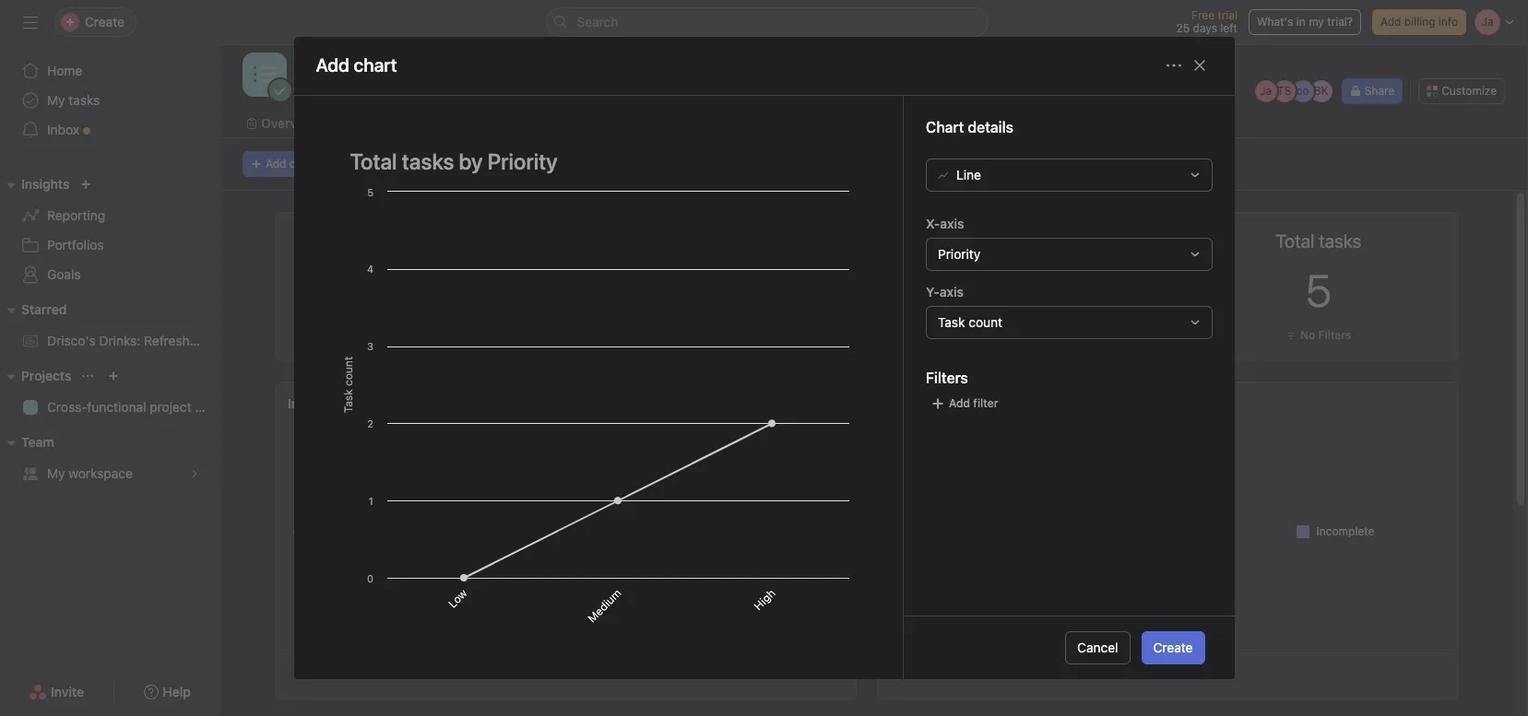 Task type: vqa. For each thing, say whether or not it's contained in the screenshot.
Home
yes



Task type: describe. For each thing, give the bounding box(es) containing it.
starred button
[[0, 299, 67, 321]]

overview link
[[246, 113, 318, 134]]

drisco's
[[47, 333, 96, 349]]

search button
[[546, 7, 988, 37]]

close image
[[1192, 58, 1207, 73]]

line button
[[926, 158, 1213, 192]]

list image
[[254, 64, 276, 86]]

hide sidebar image
[[23, 15, 38, 30]]

25
[[1177, 21, 1190, 35]]

1 filter button for overdue tasks
[[988, 327, 1048, 345]]

add filter button
[[926, 391, 1003, 417]]

reporting
[[47, 208, 105, 223]]

starred element
[[0, 293, 328, 360]]

workspace
[[69, 466, 133, 482]]

what's in my trial? button
[[1249, 9, 1362, 35]]

add chart
[[266, 157, 317, 171]]

5
[[1306, 265, 1332, 316]]

2 filters button
[[287, 662, 361, 688]]

my for my workspace
[[47, 466, 65, 482]]

search list box
[[546, 7, 988, 37]]

inbox link
[[10, 115, 209, 145]]

medium
[[584, 586, 624, 626]]

insights button
[[0, 173, 70, 196]]

4
[[703, 265, 730, 316]]

invite button
[[17, 676, 96, 709]]

trial?
[[1328, 15, 1353, 29]]

portfolios
[[47, 237, 104, 253]]

4 button
[[703, 265, 730, 316]]

cross-functional project plan
[[47, 399, 220, 415]]

invite
[[51, 684, 84, 700]]

my
[[1309, 15, 1325, 29]]

left
[[1221, 21, 1238, 35]]

add billing info button
[[1373, 9, 1467, 35]]

more actions image
[[1166, 58, 1181, 73]]

goals
[[47, 267, 81, 282]]

untitled
[[356, 599, 395, 638]]

0 vertical spatial 1
[[406, 265, 425, 316]]

projects element
[[0, 360, 220, 426]]

5 button
[[1306, 265, 1332, 316]]

billing
[[1405, 15, 1436, 29]]

no filters
[[1301, 328, 1352, 342]]

add chart button
[[243, 151, 325, 177]]

days
[[1193, 21, 1218, 35]]

portfolios link
[[10, 231, 209, 260]]

starred
[[21, 302, 67, 317]]

no filters button
[[1281, 327, 1357, 345]]

untitled section
[[356, 570, 424, 638]]

my tasks
[[47, 92, 100, 108]]

by
[[959, 396, 974, 411]]

task count button
[[926, 306, 1213, 339]]

task count
[[938, 314, 1002, 330]]

free
[[1192, 8, 1215, 22]]

create
[[1154, 640, 1193, 656]]

total tasks
[[1276, 231, 1362, 252]]

axis for x-
[[940, 216, 964, 231]]

what's
[[1257, 15, 1294, 29]]

add for add billing info
[[1381, 15, 1402, 29]]

teams element
[[0, 426, 220, 493]]

1 button
[[406, 265, 425, 316]]

add filter
[[949, 396, 998, 410]]

insights element
[[0, 168, 220, 293]]

section
[[387, 570, 424, 607]]

team button
[[0, 432, 54, 454]]

my for my tasks
[[47, 92, 65, 108]]

project
[[150, 399, 192, 415]]

files
[[986, 115, 1014, 131]]

drinks:
[[99, 333, 141, 349]]

1 filter button for total tasks by completion status
[[889, 662, 956, 688]]

create button
[[1142, 632, 1205, 665]]

home
[[47, 63, 82, 78]]

share button
[[1342, 78, 1403, 104]]

cross-
[[47, 399, 87, 415]]

drisco's drinks: refreshment recommendation
[[47, 333, 328, 349]]

axis for y-
[[939, 284, 964, 300]]

2
[[310, 668, 317, 682]]

filter for overdue tasks
[[1016, 328, 1043, 342]]

cross-functional project plan link
[[10, 393, 220, 422]]

my workspace link
[[10, 459, 209, 489]]

insights
[[21, 176, 70, 192]]

functional
[[87, 399, 146, 415]]

filters for incomplete tasks by section
[[320, 668, 353, 682]]

overdue tasks
[[960, 231, 1076, 252]]

free trial 25 days left
[[1177, 8, 1238, 35]]

1 filter for overdue tasks
[[1007, 328, 1043, 342]]



Task type: locate. For each thing, give the bounding box(es) containing it.
1 axis from the top
[[940, 216, 964, 231]]

add inside add chart button
[[266, 157, 286, 171]]

filters up add filter dropdown button
[[926, 370, 968, 386]]

2 my from the top
[[47, 466, 65, 482]]

add inside add filter dropdown button
[[949, 396, 970, 410]]

incomplete tasks by section
[[288, 396, 458, 411]]

recommendation
[[224, 333, 328, 349]]

what's in my trial?
[[1257, 15, 1353, 29]]

0 vertical spatial my
[[47, 92, 65, 108]]

Total tasks by Priority text field
[[338, 140, 858, 182]]

0 horizontal spatial add
[[266, 157, 286, 171]]

filter
[[973, 396, 998, 410]]

global element
[[0, 45, 220, 156]]

overview
[[261, 115, 318, 131]]

axis
[[940, 216, 964, 231], [939, 284, 964, 300]]

done
[[749, 589, 778, 619]]

y-
[[926, 284, 939, 300]]

my inside global element
[[47, 92, 65, 108]]

2 vertical spatial 1
[[912, 668, 918, 682]]

add left filter
[[949, 396, 970, 410]]

1 vertical spatial my
[[47, 466, 65, 482]]

2 vertical spatial filters
[[320, 668, 353, 682]]

1 for total tasks by completion status
[[912, 668, 918, 682]]

files link
[[971, 113, 1014, 134]]

1 horizontal spatial filter
[[1016, 328, 1043, 342]]

1 vertical spatial axis
[[939, 284, 964, 300]]

0 horizontal spatial tasks
[[69, 92, 100, 108]]

co
[[1297, 84, 1310, 98]]

info
[[1439, 15, 1458, 29]]

my down team
[[47, 466, 65, 482]]

my tasks link
[[10, 86, 209, 115]]

my inside teams element
[[47, 466, 65, 482]]

ja
[[1260, 84, 1272, 98]]

1 vertical spatial 1 filter button
[[889, 662, 956, 688]]

incomplete for incomplete tasks by section
[[288, 396, 356, 411]]

line
[[956, 167, 981, 182]]

team
[[21, 434, 54, 450]]

refreshment
[[144, 333, 220, 349]]

chart
[[290, 157, 317, 171]]

0 button
[[1004, 265, 1031, 316]]

messages link
[[872, 113, 949, 134]]

priority
[[938, 246, 980, 262]]

search
[[577, 14, 618, 30]]

home link
[[10, 56, 209, 86]]

tasks down home
[[69, 92, 100, 108]]

1 horizontal spatial 1
[[912, 668, 918, 682]]

1 horizontal spatial incomplete
[[1317, 524, 1375, 538]]

0 vertical spatial axis
[[940, 216, 964, 231]]

projects button
[[0, 365, 71, 387]]

filters right no
[[1319, 328, 1352, 342]]

y-axis
[[926, 284, 964, 300]]

0 horizontal spatial 1 filter button
[[889, 662, 956, 688]]

1 for overdue tasks
[[1007, 328, 1013, 342]]

total tasks by completion status
[[890, 396, 1087, 411]]

axis up task
[[939, 284, 964, 300]]

task
[[938, 314, 965, 330]]

add billing info
[[1381, 15, 1458, 29]]

1 vertical spatial filters
[[926, 370, 968, 386]]

1
[[406, 265, 425, 316], [1007, 328, 1013, 342], [912, 668, 918, 682]]

high
[[751, 586, 778, 613]]

None text field
[[298, 62, 432, 95]]

trial
[[1218, 8, 1238, 22]]

filters inside no filters button
[[1319, 328, 1352, 342]]

filter for total tasks by completion status
[[921, 668, 948, 682]]

1 vertical spatial add
[[266, 157, 286, 171]]

completion status
[[978, 396, 1087, 411]]

tasks for incomplete
[[359, 396, 392, 411]]

doing
[[622, 589, 654, 621]]

2 vertical spatial add
[[949, 396, 970, 410]]

2 horizontal spatial add
[[1381, 15, 1402, 29]]

tasks for total
[[923, 396, 956, 411]]

0 vertical spatial 1 filter button
[[988, 327, 1048, 345]]

0
[[1004, 265, 1031, 316]]

2 horizontal spatial 1
[[1007, 328, 1013, 342]]

1 filter button
[[988, 327, 1048, 345], [889, 662, 956, 688]]

0 vertical spatial filter
[[1016, 328, 1043, 342]]

filters inside the 2 filters button
[[320, 668, 353, 682]]

filters right 2
[[320, 668, 353, 682]]

add
[[1381, 15, 1402, 29], [266, 157, 286, 171], [949, 396, 970, 410]]

chart details
[[926, 119, 1013, 135]]

low
[[445, 586, 470, 611]]

my
[[47, 92, 65, 108], [47, 466, 65, 482]]

1 horizontal spatial tasks
[[359, 396, 392, 411]]

2 horizontal spatial filters
[[1319, 328, 1352, 342]]

goals link
[[10, 260, 209, 290]]

bk
[[1314, 84, 1329, 98]]

filters
[[1319, 328, 1352, 342], [926, 370, 968, 386], [320, 668, 353, 682]]

1 horizontal spatial 1 filter
[[1007, 328, 1043, 342]]

0 horizontal spatial filters
[[320, 668, 353, 682]]

1 vertical spatial 1 filter
[[912, 668, 948, 682]]

my workspace
[[47, 466, 133, 482]]

total
[[890, 396, 920, 411]]

drisco's drinks: refreshment recommendation link
[[10, 327, 328, 356]]

2 filters
[[310, 668, 353, 682]]

0 vertical spatial 1 filter
[[1007, 328, 1043, 342]]

tasks left by
[[923, 396, 956, 411]]

1 horizontal spatial filters
[[926, 370, 968, 386]]

add for add chart
[[266, 157, 286, 171]]

axis up the 'priority'
[[940, 216, 964, 231]]

0 vertical spatial add
[[1381, 15, 1402, 29]]

plan
[[195, 399, 220, 415]]

0 horizontal spatial incomplete
[[288, 396, 356, 411]]

by section
[[395, 396, 458, 411]]

my up inbox
[[47, 92, 65, 108]]

0 horizontal spatial 1
[[406, 265, 425, 316]]

2 horizontal spatial tasks
[[923, 396, 956, 411]]

0 horizontal spatial 1 filter
[[912, 668, 948, 682]]

projects
[[21, 368, 71, 384]]

1 vertical spatial filter
[[921, 668, 948, 682]]

2 axis from the top
[[939, 284, 964, 300]]

1 vertical spatial incomplete
[[1317, 524, 1375, 538]]

1 filter for total tasks by completion status
[[912, 668, 948, 682]]

no
[[1301, 328, 1316, 342]]

in
[[1297, 15, 1306, 29]]

priority button
[[926, 238, 1213, 271]]

1 vertical spatial 1
[[1007, 328, 1013, 342]]

tasks for my
[[69, 92, 100, 108]]

count
[[968, 314, 1002, 330]]

inbox
[[47, 122, 79, 137]]

x-
[[926, 216, 940, 231]]

tasks left by section
[[359, 396, 392, 411]]

filters for total tasks
[[1319, 328, 1352, 342]]

cancel button
[[1066, 632, 1131, 665]]

1 filter
[[1007, 328, 1043, 342], [912, 668, 948, 682]]

cancel
[[1078, 640, 1119, 656]]

share
[[1365, 84, 1395, 98]]

add inside add billing info button
[[1381, 15, 1402, 29]]

0 horizontal spatial filter
[[921, 668, 948, 682]]

tasks inside global element
[[69, 92, 100, 108]]

add chart
[[316, 55, 397, 76]]

0 vertical spatial filters
[[1319, 328, 1352, 342]]

1 my from the top
[[47, 92, 65, 108]]

1 horizontal spatial add
[[949, 396, 970, 410]]

add left billing
[[1381, 15, 1402, 29]]

ts
[[1278, 84, 1292, 98]]

add for add filter
[[949, 396, 970, 410]]

1 horizontal spatial 1 filter button
[[988, 327, 1048, 345]]

add left chart
[[266, 157, 286, 171]]

incomplete for incomplete
[[1317, 524, 1375, 538]]

0 vertical spatial incomplete
[[288, 396, 356, 411]]

messages
[[887, 115, 949, 131]]

x-axis
[[926, 216, 964, 231]]



